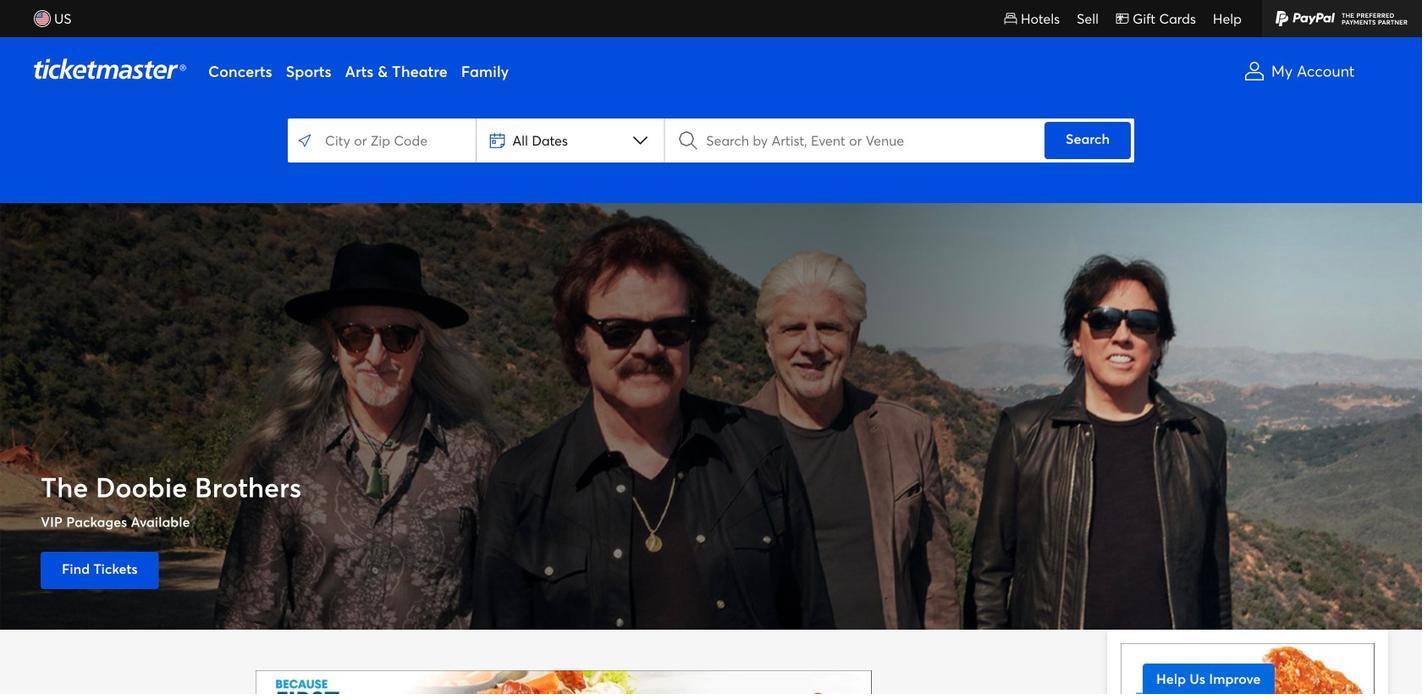 Task type: locate. For each thing, give the bounding box(es) containing it.
None search field
[[288, 119, 1135, 163]]

City or Zip Code field
[[291, 122, 473, 159]]

Search by Artist, Event or Venue text field
[[699, 122, 1042, 159]]

main navigation element
[[0, 0, 1423, 105]]

advertisement element
[[1121, 644, 1375, 694], [256, 671, 872, 694]]

menu
[[202, 37, 1230, 105]]



Task type: describe. For each thing, give the bounding box(es) containing it.
menu inside main navigation element
[[202, 37, 1230, 105]]

paypal preferred payments partner image
[[1263, 0, 1423, 37]]

1 horizontal spatial advertisement element
[[1121, 644, 1375, 694]]

0 horizontal spatial advertisement element
[[256, 671, 872, 694]]



Task type: vqa. For each thing, say whether or not it's contained in the screenshot.
Area
no



